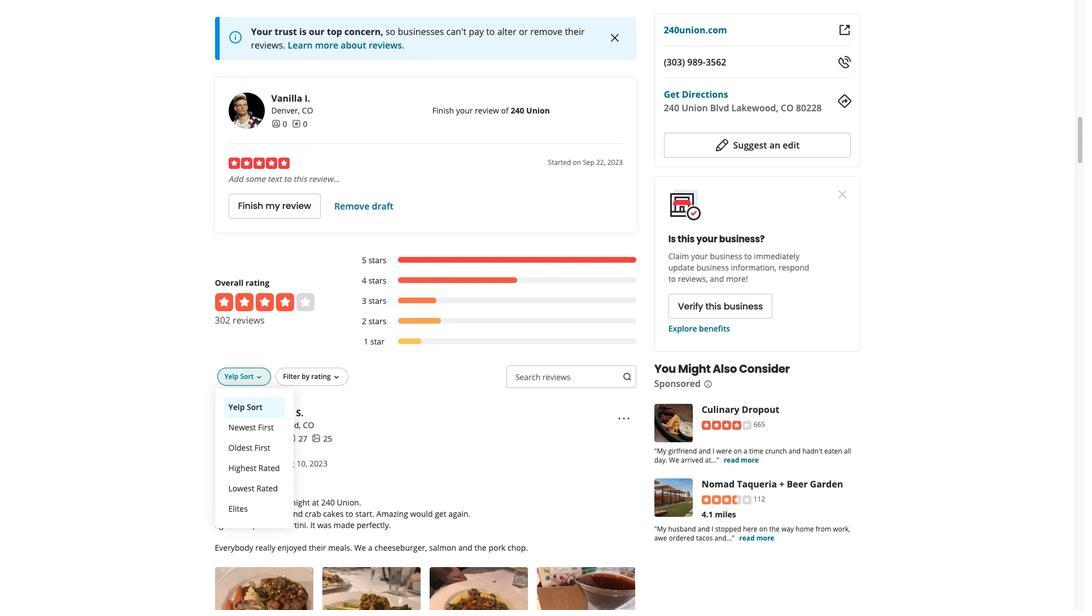 Task type: vqa. For each thing, say whether or not it's contained in the screenshot.
16 photos v2
yes



Task type: locate. For each thing, give the bounding box(es) containing it.
0 horizontal spatial this
[[294, 173, 307, 184]]

business down more!
[[724, 300, 764, 313]]

read more left the "way"
[[740, 533, 775, 543]]

i left were
[[713, 446, 715, 456]]

the
[[243, 509, 255, 519], [770, 524, 780, 534], [475, 542, 487, 553]]

5 star rating image for aug
[[215, 458, 276, 469]]

reviews for search reviews
[[543, 372, 571, 382]]

immediately
[[755, 251, 800, 262]]

stars right the 2
[[369, 316, 387, 326]]

a inside we had a wonderful night at 240 union. we got the mussels and crab cakes to start. amazing would get again. i got an espresso martini. it was made perfectly.
[[245, 497, 249, 508]]

16 friends v2 image for vanilla i.
[[271, 119, 281, 129]]

review…
[[309, 173, 339, 184]]

verify this business
[[679, 300, 764, 313]]

lowest rated button
[[224, 478, 285, 499]]

union down get directions "link"
[[682, 102, 709, 114]]

reviews.
[[251, 39, 286, 51], [369, 39, 405, 51]]

1 vertical spatial yelp sort
[[229, 402, 263, 412]]

salmon
[[429, 542, 457, 553]]

0 horizontal spatial review
[[282, 200, 311, 213]]

culinary
[[702, 403, 740, 416]]

2 horizontal spatial on
[[760, 524, 768, 534]]

read more link left the "way"
[[740, 533, 775, 543]]

to inside we had a wonderful night at 240 union. we got the mussels and crab cakes to start. amazing would get again. i got an espresso martini. it was made perfectly.
[[346, 509, 354, 519]]

highest rated
[[229, 463, 280, 473]]

1 vertical spatial an
[[233, 520, 242, 531]]

i for culinary dropout
[[713, 446, 715, 456]]

4 stars from the top
[[369, 316, 387, 326]]

0 horizontal spatial 240
[[321, 497, 335, 508]]

this left review…
[[294, 173, 307, 184]]

business inside verify this business link
[[724, 300, 764, 313]]

1 horizontal spatial 240
[[511, 105, 525, 116]]

first for newest first
[[258, 422, 274, 433]]

16 chevron down v2 image
[[255, 373, 264, 382], [332, 373, 341, 382]]

aug
[[281, 458, 295, 469]]

nomad taqueria + beer garden
[[702, 478, 844, 490]]

cheeseburger,
[[375, 542, 427, 553]]

1 horizontal spatial close image
[[836, 187, 849, 201]]

we left elites
[[215, 509, 227, 519]]

0 horizontal spatial reviews
[[233, 314, 265, 326]]

i up everybody
[[215, 520, 217, 531]]

1 vertical spatial rating
[[311, 372, 331, 381]]

co for i.
[[302, 105, 313, 116]]

4 photos
[[226, 476, 255, 486]]

5 star rating image down oldest first on the left bottom
[[215, 458, 276, 469]]

1 vertical spatial reviews
[[543, 372, 571, 382]]

1 vertical spatial read more
[[740, 533, 775, 543]]

finish
[[433, 105, 454, 116], [238, 200, 263, 213]]

and inside '"my husband and i stopped here on the way home from work, awe ordered tacos and…"'
[[698, 524, 711, 534]]

0 vertical spatial 4 star rating image
[[215, 293, 314, 311]]

co left 80228
[[782, 102, 794, 114]]

your
[[456, 105, 473, 116], [697, 233, 718, 246], [692, 251, 709, 262]]

is
[[669, 233, 677, 246]]

16 chevron down v2 image right filter by rating
[[332, 373, 341, 382]]

25
[[323, 433, 332, 444]]

reviews element containing 0
[[292, 118, 308, 130]]

1 vertical spatial business
[[697, 262, 730, 273]]

a left the time
[[744, 446, 748, 456]]

business
[[711, 251, 743, 262], [697, 262, 730, 273], [724, 300, 764, 313]]

newest first
[[229, 422, 274, 433]]

finish for finish your review of 240 union
[[433, 105, 454, 116]]

0 vertical spatial "my
[[655, 446, 667, 456]]

0 horizontal spatial an
[[233, 520, 242, 531]]

rated up wonderful
[[257, 483, 278, 494]]

on right here
[[760, 524, 768, 534]]

2 horizontal spatial the
[[770, 524, 780, 534]]

2 horizontal spatial 240
[[665, 102, 680, 114]]

stopped
[[716, 524, 742, 534]]

4
[[362, 275, 367, 286], [226, 476, 230, 486]]

2 16 chevron down v2 image from the left
[[332, 373, 341, 382]]

4 right 16 camera v2 icon
[[226, 476, 230, 486]]

everybody really enjoyed their meals. we a cheeseburger, salmon and the pork chop.
[[215, 542, 528, 553]]

1 horizontal spatial reviews
[[543, 372, 571, 382]]

stars right "5"
[[369, 255, 387, 265]]

more down top
[[315, 39, 339, 51]]

reviews. down so
[[369, 39, 405, 51]]

amazing
[[377, 509, 408, 519]]

an down elites
[[233, 520, 242, 531]]

0 horizontal spatial 2023
[[310, 458, 328, 469]]

on inside "my girlfriend and i were on a time crunch and hadn't eaten all day. we arrived at…"
[[734, 446, 743, 456]]

explore benefits link
[[669, 323, 731, 334]]

rated left aug
[[259, 463, 280, 473]]

1 vertical spatial reviews element
[[287, 433, 308, 444]]

1 horizontal spatial 4 star rating image
[[702, 421, 752, 430]]

text
[[268, 173, 282, 184]]

1 vertical spatial review
[[282, 200, 311, 213]]

3
[[362, 295, 367, 306]]

1 horizontal spatial the
[[475, 542, 487, 553]]

1 vertical spatial a
[[245, 497, 249, 508]]

0 vertical spatial a
[[744, 446, 748, 456]]

read right at…"
[[725, 455, 740, 465]]

"my inside "my girlfriend and i were on a time crunch and hadn't eaten all day. we arrived at…"
[[655, 446, 667, 456]]

0 vertical spatial rated
[[259, 463, 280, 473]]

a right had
[[245, 497, 249, 508]]

0 horizontal spatial on
[[573, 157, 581, 167]]

get directions 240 union blvd lakewood, co 80228
[[665, 88, 823, 114]]

friends element for vanilla i.
[[271, 118, 287, 130]]

got down had
[[229, 509, 241, 519]]

sort inside button
[[247, 402, 263, 412]]

reviews
[[233, 314, 265, 326], [543, 372, 571, 382]]

elites button
[[224, 499, 285, 519]]

close image
[[609, 31, 622, 45], [836, 187, 849, 201]]

the up espresso
[[243, 509, 255, 519]]

on left sep
[[573, 157, 581, 167]]

reviews for 302 reviews
[[233, 314, 265, 326]]

1 horizontal spatial this
[[678, 233, 695, 246]]

sort up newest first button
[[247, 402, 263, 412]]

1 horizontal spatial reviews.
[[369, 39, 405, 51]]

yelp inside popup button
[[225, 372, 239, 381]]

1 vertical spatial their
[[309, 542, 326, 553]]

1 horizontal spatial review
[[475, 105, 499, 116]]

co down i.
[[302, 105, 313, 116]]

0 horizontal spatial 4 star rating image
[[215, 293, 314, 311]]

their
[[565, 25, 585, 38], [309, 542, 326, 553]]

1 vertical spatial sort
[[247, 402, 263, 412]]

2 vertical spatial this
[[706, 300, 722, 313]]

0 vertical spatial reviews
[[233, 314, 265, 326]]

read for dropout
[[725, 455, 740, 465]]

112
[[754, 494, 766, 504]]

rating right by
[[311, 372, 331, 381]]

business up reviews, in the right of the page
[[697, 262, 730, 273]]

get
[[435, 509, 447, 519]]

0 horizontal spatial 16 friends v2 image
[[258, 434, 267, 443]]

i inside '"my husband and i stopped here on the way home from work, awe ordered tacos and…"'
[[712, 524, 714, 534]]

read
[[725, 455, 740, 465], [740, 533, 755, 543]]

0 vertical spatial the
[[243, 509, 255, 519]]

i inside "my girlfriend and i were on a time crunch and hadn't eaten all day. we arrived at…"
[[713, 446, 715, 456]]

this up benefits at the bottom right of the page
[[706, 300, 722, 313]]

2
[[362, 316, 367, 326]]

reviews. down 'your'
[[251, 39, 286, 51]]

reviews right search
[[543, 372, 571, 382]]

1 vertical spatial read more link
[[740, 533, 775, 543]]

1 horizontal spatial 2023
[[608, 157, 623, 167]]

"my inside '"my husband and i stopped here on the way home from work, awe ordered tacos and…"'
[[655, 524, 667, 534]]

and up martini.
[[289, 509, 303, 519]]

16 friends v2 image down denver,
[[271, 119, 281, 129]]

0 vertical spatial read
[[725, 455, 740, 465]]

nomad taqueria + beer garden image
[[655, 479, 693, 517]]

more up taqueria
[[742, 455, 760, 465]]

24 pencil v2 image
[[716, 138, 729, 152]]

0 vertical spatial more
[[315, 39, 339, 51]]

1 vertical spatial rated
[[257, 483, 278, 494]]

i inside we had a wonderful night at 240 union. we got the mussels and crab cakes to start. amazing would get again. i got an espresso martini. it was made perfectly.
[[215, 520, 217, 531]]

on inside '"my husband and i stopped here on the way home from work, awe ordered tacos and…"'
[[760, 524, 768, 534]]

5
[[362, 255, 367, 265]]

0
[[283, 118, 287, 129], [303, 118, 308, 129]]

friends element
[[271, 118, 287, 130], [258, 433, 283, 444]]

the left pork
[[475, 542, 487, 553]]

info alert
[[215, 17, 637, 60]]

read more link up taqueria
[[725, 455, 760, 465]]

or
[[519, 25, 528, 38]]

reviews element for vanilla
[[292, 118, 308, 130]]

stars for 5 stars
[[369, 255, 387, 265]]

a down perfectly. at the left of page
[[368, 542, 373, 553]]

rating right overall
[[246, 277, 270, 288]]

0 vertical spatial 16 friends v2 image
[[271, 119, 281, 129]]

an inside button
[[770, 139, 781, 151]]

2023 right the 22,
[[608, 157, 623, 167]]

1 stars from the top
[[369, 255, 387, 265]]

0 horizontal spatial a
[[245, 497, 249, 508]]

0 horizontal spatial their
[[309, 542, 326, 553]]

0 vertical spatial read more
[[725, 455, 760, 465]]

24 info v2 image
[[229, 31, 242, 44]]

more inside info alert
[[315, 39, 339, 51]]

read right and…"
[[740, 533, 755, 543]]

cakes
[[323, 509, 344, 519]]

read for taqueria
[[740, 533, 755, 543]]

business down business?
[[711, 251, 743, 262]]

4 star rating image down the culinary
[[702, 421, 752, 430]]

1 reviews. from the left
[[251, 39, 286, 51]]

1 horizontal spatial an
[[770, 139, 781, 151]]

0 vertical spatial review
[[475, 105, 499, 116]]

yelp sort inside popup button
[[225, 372, 254, 381]]

  text field
[[507, 365, 637, 388]]

got
[[229, 509, 241, 519], [219, 520, 231, 531]]

highest rated button
[[224, 458, 285, 478]]

menu image
[[618, 412, 631, 426]]

1 vertical spatial more
[[742, 455, 760, 465]]

0 vertical spatial yelp sort
[[225, 372, 254, 381]]

1 vertical spatial this
[[678, 233, 695, 246]]

1 vertical spatial yelp
[[229, 402, 245, 412]]

4.1
[[702, 509, 714, 520]]

1 horizontal spatial finish
[[433, 105, 454, 116]]

0 horizontal spatial 16 chevron down v2 image
[[255, 373, 264, 382]]

"my
[[655, 446, 667, 456], [655, 524, 667, 534]]

a for and
[[744, 446, 748, 456]]

"my for nomad
[[655, 524, 667, 534]]

jennifer s. link
[[258, 407, 304, 419]]

hadn't
[[803, 446, 823, 456]]

0 vertical spatial read more link
[[725, 455, 760, 465]]

first inside newest first button
[[258, 422, 274, 433]]

3 stars from the top
[[369, 295, 387, 306]]

0 vertical spatial rating
[[246, 277, 270, 288]]

0 left 16 review v2 icon
[[283, 118, 287, 129]]

oldest
[[229, 442, 253, 453]]

review right "my"
[[282, 200, 311, 213]]

stars down "5 stars"
[[369, 275, 387, 286]]

sort inside popup button
[[240, 372, 254, 381]]

2 "my from the top
[[655, 524, 667, 534]]

0 horizontal spatial 0
[[283, 118, 287, 129]]

5 star rating image up some
[[229, 157, 290, 169]]

first
[[258, 422, 274, 433], [255, 442, 270, 453]]

yelp for yelp sort popup button
[[225, 372, 239, 381]]

we right the day.
[[670, 455, 680, 465]]

4 for 4 stars
[[362, 275, 367, 286]]

stars right 3
[[369, 295, 387, 306]]

1 16 chevron down v2 image from the left
[[255, 373, 264, 382]]

reviews element left 16 photos v2
[[287, 433, 308, 444]]

1 horizontal spatial union
[[682, 102, 709, 114]]

on
[[573, 157, 581, 167], [734, 446, 743, 456], [760, 524, 768, 534]]

1 vertical spatial first
[[255, 442, 270, 453]]

0 vertical spatial friends element
[[271, 118, 287, 130]]

co inside jennifer s. broomfield, co
[[303, 420, 314, 430]]

yelp sort inside button
[[229, 402, 263, 412]]

culinary dropout link
[[702, 403, 780, 416]]

first inside 'oldest first' button
[[255, 442, 270, 453]]

1 horizontal spatial 4
[[362, 275, 367, 286]]

1 horizontal spatial 0
[[303, 118, 308, 129]]

first down newest first button
[[255, 442, 270, 453]]

and down the 4.1
[[698, 524, 711, 534]]

0 right 16 review v2 icon
[[303, 118, 308, 129]]

1 vertical spatial 16 friends v2 image
[[258, 434, 267, 443]]

co up 27
[[303, 420, 314, 430]]

1 vertical spatial on
[[734, 446, 743, 456]]

co inside vanilla i. denver, co
[[302, 105, 313, 116]]

3 stars
[[362, 295, 387, 306]]

2 horizontal spatial this
[[706, 300, 722, 313]]

2 stars
[[362, 316, 387, 326]]

0 vertical spatial reviews element
[[292, 118, 308, 130]]

here
[[744, 524, 758, 534]]

4 down "5"
[[362, 275, 367, 286]]

and right salmon on the left bottom
[[459, 542, 473, 553]]

s.
[[296, 407, 304, 419]]

verify this business link
[[669, 294, 773, 319]]

finish your review of 240 union
[[433, 105, 550, 116]]

0 vertical spatial your
[[456, 105, 473, 116]]

a inside "my girlfriend and i were on a time crunch and hadn't eaten all day. we arrived at…"
[[744, 446, 748, 456]]

2 stars from the top
[[369, 275, 387, 286]]

1 horizontal spatial their
[[565, 25, 585, 38]]

4 stars
[[362, 275, 387, 286]]

0 vertical spatial this
[[294, 173, 307, 184]]

yelp sort up newest
[[229, 402, 263, 412]]

and left were
[[699, 446, 712, 456]]

the left the "way"
[[770, 524, 780, 534]]

0 vertical spatial yelp
[[225, 372, 239, 381]]

and left more!
[[711, 273, 725, 284]]

co inside 'get directions 240 union blvd lakewood, co 80228'
[[782, 102, 794, 114]]

i
[[713, 446, 715, 456], [215, 520, 217, 531], [712, 524, 714, 534]]

union right of
[[527, 105, 550, 116]]

on right were
[[734, 446, 743, 456]]

1 vertical spatial finish
[[238, 200, 263, 213]]

newest
[[229, 422, 256, 433]]

0 vertical spatial 2023
[[608, 157, 623, 167]]

filter reviews by 1 star rating element
[[351, 336, 637, 347]]

10,
[[297, 458, 308, 469]]

(303) 989-3562
[[665, 56, 727, 68]]

yelp up yelp sort button
[[225, 372, 239, 381]]

their right remove
[[565, 25, 585, 38]]

0 horizontal spatial finish
[[238, 200, 263, 213]]

2 vertical spatial business
[[724, 300, 764, 313]]

0 vertical spatial 5 star rating image
[[229, 157, 290, 169]]

highest
[[229, 463, 257, 473]]

trust
[[275, 25, 297, 38]]

pay
[[469, 25, 484, 38]]

the inside we had a wonderful night at 240 union. we got the mussels and crab cakes to start. amazing would get again. i got an espresso martini. it was made perfectly.
[[243, 509, 255, 519]]

2 vertical spatial a
[[368, 542, 373, 553]]

friends element containing 180
[[258, 433, 283, 444]]

had
[[229, 497, 243, 508]]

yelp
[[225, 372, 239, 381], [229, 402, 245, 412]]

16 review v2 image
[[287, 434, 296, 443]]

1 horizontal spatial on
[[734, 446, 743, 456]]

an left edit
[[770, 139, 781, 151]]

to down union.
[[346, 509, 354, 519]]

this for is this your business? claim your business to immediately update business information, respond to reviews, and more!
[[678, 233, 695, 246]]

this right is
[[678, 233, 695, 246]]

16 chevron down v2 image for filter by rating
[[332, 373, 341, 382]]

blvd
[[711, 102, 730, 114]]

0 vertical spatial close image
[[609, 31, 622, 45]]

"my left girlfriend
[[655, 446, 667, 456]]

240 right of
[[511, 105, 525, 116]]

1 vertical spatial friends element
[[258, 433, 283, 444]]

16 friends v2 image left 180
[[258, 434, 267, 443]]

reviews element containing 27
[[287, 433, 308, 444]]

at
[[312, 497, 319, 508]]

240 down get
[[665, 102, 680, 114]]

0 vertical spatial business
[[711, 251, 743, 262]]

4 star rating image down the overall rating
[[215, 293, 314, 311]]

first for oldest first
[[255, 442, 270, 453]]

more left the "way"
[[757, 533, 775, 543]]

got down elites
[[219, 520, 231, 531]]

this inside is this your business? claim your business to immediately update business information, respond to reviews, and more!
[[678, 233, 695, 246]]

garden
[[811, 478, 844, 490]]

2 vertical spatial your
[[692, 251, 709, 262]]

friends element down broomfield,
[[258, 433, 283, 444]]

stars for 4 stars
[[369, 275, 387, 286]]

0 vertical spatial 4
[[362, 275, 367, 286]]

0 vertical spatial got
[[229, 509, 241, 519]]

first up 180
[[258, 422, 274, 433]]

4 star rating image
[[215, 293, 314, 311], [702, 421, 752, 430]]

a
[[744, 446, 748, 456], [245, 497, 249, 508], [368, 542, 373, 553]]

1 vertical spatial the
[[770, 524, 780, 534]]

your right claim
[[692, 251, 709, 262]]

16 friends v2 image
[[271, 119, 281, 129], [258, 434, 267, 443]]

4 photos link
[[226, 476, 255, 486]]

home
[[796, 524, 815, 534]]

16 photos v2 image
[[312, 434, 321, 443]]

1 vertical spatial 4 star rating image
[[702, 421, 752, 430]]

to
[[487, 25, 495, 38], [284, 173, 291, 184], [745, 251, 753, 262], [669, 273, 677, 284], [346, 509, 354, 519]]

we
[[670, 455, 680, 465], [215, 497, 227, 508], [215, 509, 227, 519], [355, 542, 366, 553]]

1 horizontal spatial rating
[[311, 372, 331, 381]]

stars for 3 stars
[[369, 295, 387, 306]]

friends element containing 0
[[271, 118, 287, 130]]

i left and…"
[[712, 524, 714, 534]]

2 vertical spatial more
[[757, 533, 775, 543]]

2023 right 10,
[[310, 458, 328, 469]]

culinary dropout
[[702, 403, 780, 416]]

0 vertical spatial their
[[565, 25, 585, 38]]

learn more about reviews.
[[288, 39, 405, 51]]

yelp up newest
[[229, 402, 245, 412]]

0 horizontal spatial the
[[243, 509, 255, 519]]

16 chevron down v2 image up yelp sort button
[[255, 373, 264, 382]]

your left of
[[456, 105, 473, 116]]

(303)
[[665, 56, 686, 68]]

sort up yelp sort button
[[240, 372, 254, 381]]

reviews element down denver,
[[292, 118, 308, 130]]

yelp sort up yelp sort button
[[225, 372, 254, 381]]

friends element down denver,
[[271, 118, 287, 130]]

yelp for yelp sort button
[[229, 402, 245, 412]]

989-
[[688, 56, 706, 68]]

read more up taqueria
[[725, 455, 760, 465]]

1 "my from the top
[[655, 446, 667, 456]]

remove draft
[[335, 200, 394, 212]]

so
[[386, 25, 396, 38]]

review left of
[[475, 105, 499, 116]]

to right pay
[[487, 25, 495, 38]]

16 chevron down v2 image inside 'filter by rating' dropdown button
[[332, 373, 341, 382]]

2 horizontal spatial a
[[744, 446, 748, 456]]

reviews right '302'
[[233, 314, 265, 326]]

16 chevron down v2 image inside yelp sort popup button
[[255, 373, 264, 382]]

their inside so businesses can't pay to alter or remove their reviews.
[[565, 25, 585, 38]]

reviews element
[[292, 118, 308, 130], [287, 433, 308, 444]]

16 friends v2 image for jennifer s.
[[258, 434, 267, 443]]

2 vertical spatial on
[[760, 524, 768, 534]]

0 horizontal spatial rating
[[246, 277, 270, 288]]

review for your
[[475, 105, 499, 116]]

2 vertical spatial the
[[475, 542, 487, 553]]

their left meals.
[[309, 542, 326, 553]]

your right is
[[697, 233, 718, 246]]

the for we had a wonderful night at 240 union. we got the mussels and crab cakes to start. amazing would get again. i got an espresso martini. it was made perfectly.
[[243, 509, 255, 519]]

1 vertical spatial "my
[[655, 524, 667, 534]]

we right meals.
[[355, 542, 366, 553]]

rating inside dropdown button
[[311, 372, 331, 381]]

0 horizontal spatial union
[[527, 105, 550, 116]]

stars
[[369, 255, 387, 265], [369, 275, 387, 286], [369, 295, 387, 306], [369, 316, 387, 326]]

5 star rating image
[[229, 157, 290, 169], [215, 458, 276, 469]]

yelp inside button
[[229, 402, 245, 412]]

240 right at
[[321, 497, 335, 508]]

update
[[669, 262, 695, 273]]

0 vertical spatial finish
[[433, 105, 454, 116]]



Task type: describe. For each thing, give the bounding box(es) containing it.
and inside is this your business? claim your business to immediately update business information, respond to reviews, and more!
[[711, 273, 725, 284]]

1 0 from the left
[[283, 118, 287, 129]]

vanilla
[[271, 92, 302, 104]]

3.5 star rating image
[[702, 495, 752, 504]]

2 reviews. from the left
[[369, 39, 405, 51]]

more for nomad
[[757, 533, 775, 543]]

all
[[845, 446, 852, 456]]

night
[[291, 497, 310, 508]]

filter reviews by 2 stars rating element
[[351, 316, 637, 327]]

photos
[[232, 476, 255, 486]]

we had a wonderful night at 240 union. we got the mussels and crab cakes to start. amazing would get again. i got an espresso martini. it was made perfectly.
[[215, 497, 471, 531]]

jennifer s. broomfield, co
[[258, 407, 314, 430]]

16 review v2 image
[[292, 119, 301, 129]]

denver,
[[271, 105, 300, 116]]

awe
[[655, 533, 668, 543]]

a for enjoyed
[[368, 542, 373, 553]]

photo of vanilla i. image
[[229, 92, 265, 129]]

friends element for jennifer s.
[[258, 433, 283, 444]]

24 directions v2 image
[[838, 94, 852, 108]]

rated for highest rated
[[259, 463, 280, 473]]

1 vertical spatial got
[[219, 520, 231, 531]]

5 star rating image for started
[[229, 157, 290, 169]]

photo of jennifer s. image
[[215, 407, 251, 443]]

665
[[754, 420, 766, 429]]

filter reviews by 3 stars rating element
[[351, 295, 637, 307]]

16 camera v2 image
[[215, 476, 224, 485]]

24 external link v2 image
[[838, 23, 852, 37]]

remove
[[531, 25, 563, 38]]

to inside so businesses can't pay to alter or remove their reviews.
[[487, 25, 495, 38]]

photos element
[[312, 433, 332, 444]]

sep
[[583, 157, 595, 167]]

remove
[[335, 200, 370, 212]]

beer
[[788, 478, 808, 490]]

4 star rating image for 302 reviews
[[215, 293, 314, 311]]

1 vertical spatial your
[[697, 233, 718, 246]]

i for nomad taqueria + beer garden
[[712, 524, 714, 534]]

22,
[[597, 157, 606, 167]]

an inside we had a wonderful night at 240 union. we got the mussels and crab cakes to start. amazing would get again. i got an espresso martini. it was made perfectly.
[[233, 520, 242, 531]]

crab
[[305, 509, 321, 519]]

alter
[[498, 25, 517, 38]]

5 stars
[[362, 255, 387, 265]]

the inside '"my husband and i stopped here on the way home from work, awe ordered tacos and…"'
[[770, 524, 780, 534]]

2 0 from the left
[[303, 118, 308, 129]]

union inside 'get directions 240 union blvd lakewood, co 80228'
[[682, 102, 709, 114]]

24 phone v2 image
[[838, 55, 852, 69]]

is this your business? claim your business to immediately update business information, respond to reviews, and more!
[[669, 233, 810, 284]]

remove draft button
[[335, 200, 394, 212]]

perfectly.
[[357, 520, 391, 531]]

"my husband and i stopped here on the way home from work, awe ordered tacos and…"
[[655, 524, 851, 543]]

nomad taqueria + beer garden link
[[702, 478, 844, 490]]

you
[[655, 361, 677, 377]]

wonderful
[[251, 497, 289, 508]]

were
[[717, 446, 733, 456]]

302
[[215, 314, 230, 326]]

crunch
[[766, 446, 788, 456]]

at…"
[[706, 455, 720, 465]]

verify
[[679, 300, 704, 313]]

lowest rated
[[229, 483, 278, 494]]

espresso
[[245, 520, 278, 531]]

read more link for dropout
[[725, 455, 760, 465]]

mussels
[[257, 509, 287, 519]]

read more for taqueria
[[740, 533, 775, 543]]

to right text
[[284, 173, 291, 184]]

might
[[679, 361, 711, 377]]

reviews element for jennifer
[[287, 433, 308, 444]]

respond
[[779, 262, 810, 273]]

review for my
[[282, 200, 311, 213]]

more!
[[727, 273, 749, 284]]

miles
[[716, 509, 737, 520]]

our
[[309, 25, 325, 38]]

4 for 4 photos
[[226, 476, 230, 486]]

yelp sort button
[[224, 397, 285, 417]]

husband
[[669, 524, 697, 534]]

some
[[245, 173, 266, 184]]

and left hadn't
[[789, 446, 802, 456]]

240 inside 'get directions 240 union blvd lakewood, co 80228'
[[665, 102, 680, 114]]

read more link for taqueria
[[740, 533, 775, 543]]

broomfield,
[[258, 420, 301, 430]]

claim
[[669, 251, 690, 262]]

consider
[[740, 361, 791, 377]]

yelp sort button
[[217, 368, 271, 386]]

explore benefits
[[669, 323, 731, 334]]

meals.
[[328, 542, 352, 553]]

way
[[782, 524, 795, 534]]

i.
[[305, 92, 310, 104]]

lakewood,
[[732, 102, 779, 114]]

and…"
[[715, 533, 735, 543]]

learn
[[288, 39, 313, 51]]

"my for culinary
[[655, 446, 667, 456]]

benefits
[[700, 323, 731, 334]]

day.
[[655, 455, 668, 465]]

filter reviews by 5 stars rating element
[[351, 255, 637, 266]]

more for culinary
[[742, 455, 760, 465]]

yelp sort for yelp sort button
[[229, 402, 263, 412]]

really
[[256, 542, 276, 553]]

filter reviews by 4 stars rating element
[[351, 275, 637, 286]]

elites
[[229, 503, 248, 514]]

lowest
[[229, 483, 255, 494]]

vanilla i. link
[[271, 92, 310, 104]]

nomad
[[702, 478, 735, 490]]

work,
[[834, 524, 851, 534]]

is
[[300, 25, 307, 38]]

this for verify this business
[[706, 300, 722, 313]]

read more for dropout
[[725, 455, 760, 465]]

started
[[548, 157, 571, 167]]

1 star
[[364, 336, 385, 347]]

yelp sort for yelp sort popup button
[[225, 372, 254, 381]]

also
[[713, 361, 738, 377]]

the for everybody really enjoyed their meals. we a cheeseburger, salmon and the pork chop.
[[475, 542, 487, 553]]

and inside we had a wonderful night at 240 union. we got the mussels and crab cakes to start. amazing would get again. i got an espresso martini. it was made perfectly.
[[289, 509, 303, 519]]

240union.com
[[665, 24, 728, 36]]

dropout
[[743, 403, 780, 416]]

finish for finish my review
[[238, 200, 263, 213]]

16 info v2 image
[[704, 380, 713, 389]]

sort for yelp sort popup button
[[240, 372, 254, 381]]

add
[[229, 173, 243, 184]]

enjoyed
[[278, 542, 307, 553]]

rated for lowest rated
[[257, 483, 278, 494]]

add some text to this review…
[[229, 173, 339, 184]]

aug 10, 2023
[[281, 458, 328, 469]]

suggest an edit button
[[665, 133, 852, 158]]

reviews. inside so businesses can't pay to alter or remove their reviews.
[[251, 39, 286, 51]]

we inside "my girlfriend and i were on a time crunch and hadn't eaten all day. we arrived at…"
[[670, 455, 680, 465]]

made
[[334, 520, 355, 531]]

16 chevron down v2 image for yelp sort
[[255, 373, 264, 382]]

240 inside we had a wonderful night at 240 union. we got the mussels and crab cakes to start. amazing would get again. i got an espresso martini. it was made perfectly.
[[321, 497, 335, 508]]

oldest first button
[[224, 438, 285, 458]]

of
[[501, 105, 509, 116]]

sort for yelp sort button
[[247, 402, 263, 412]]

get
[[665, 88, 680, 101]]

0 horizontal spatial close image
[[609, 31, 622, 45]]

4 star rating image for 665
[[702, 421, 752, 430]]

culinary dropout image
[[655, 404, 693, 442]]

about
[[341, 39, 367, 51]]

co for s.
[[303, 420, 314, 430]]

stars for 2 stars
[[369, 316, 387, 326]]

oldest first
[[229, 442, 270, 453]]

80228
[[797, 102, 823, 114]]

was
[[317, 520, 332, 531]]

1 vertical spatial 2023
[[310, 458, 328, 469]]

we left had
[[215, 497, 227, 508]]

you might also consider
[[655, 361, 791, 377]]

to down update
[[669, 273, 677, 284]]

to up information,
[[745, 251, 753, 262]]

search image
[[623, 372, 632, 381]]

from
[[817, 524, 832, 534]]

finish my review
[[238, 200, 311, 213]]

0 vertical spatial on
[[573, 157, 581, 167]]

chop.
[[508, 542, 528, 553]]

by
[[302, 372, 310, 381]]



